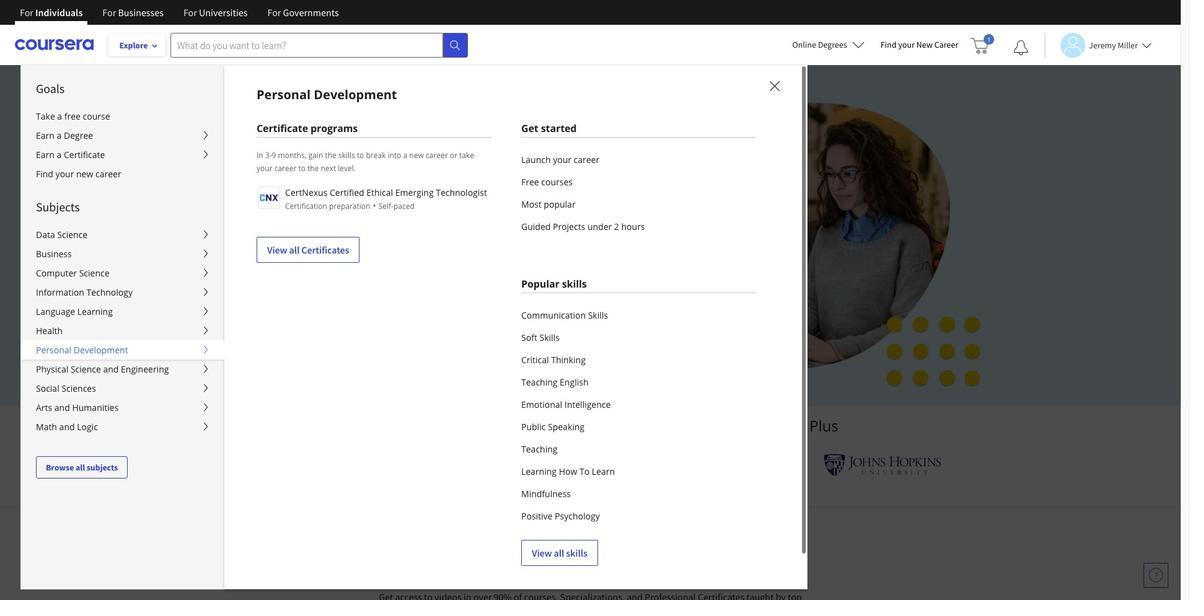 Task type: describe. For each thing, give the bounding box(es) containing it.
find your new career
[[36, 168, 121, 180]]

science for physical
[[71, 363, 101, 375]]

guided projects under 2 hours
[[521, 221, 645, 232]]

partnername logo image
[[258, 187, 280, 209]]

johns hopkins university image
[[824, 454, 941, 477]]

a inside in 3-9 months, gain the skills to break into a new career or take your career to the next level.
[[403, 150, 407, 161]]

language
[[36, 306, 75, 317]]

mindfulness
[[521, 488, 571, 500]]

personal development inside popup button
[[36, 344, 128, 356]]

physical science and engineering
[[36, 363, 169, 375]]

find for find your new career
[[881, 39, 897, 50]]

humanities
[[72, 402, 119, 413]]

certificate inside earn a certificate "popup button"
[[64, 149, 105, 161]]

to
[[580, 466, 590, 477]]

7,000+
[[358, 174, 400, 192]]

view all certificates list
[[257, 185, 492, 263]]

career up on
[[574, 154, 600, 166]]

earn a degree
[[36, 130, 93, 141]]

university of michigan image
[[581, 448, 613, 482]]

help center image
[[1149, 568, 1164, 583]]

companies
[[629, 415, 705, 436]]

social
[[36, 382, 59, 394]]

access
[[297, 174, 338, 192]]

certificate inside 'personal development' menu item
[[257, 121, 308, 135]]

launch your career link
[[521, 149, 756, 171]]

personal development inside menu item
[[257, 86, 397, 103]]

plus for invest in your career with coursera plus
[[729, 550, 768, 576]]

to inside unlimited access to 7,000+ world-class courses, hands-on projects, and job-ready certificate programs—all included in your subscription
[[341, 174, 354, 192]]

take
[[36, 110, 55, 122]]

career left or
[[426, 150, 448, 161]]

career
[[934, 39, 958, 50]]

with for career
[[600, 550, 640, 576]]

your left "new"
[[898, 39, 915, 50]]

earn a degree button
[[21, 126, 224, 145]]

governments
[[283, 6, 339, 19]]

earn a certificate button
[[21, 145, 224, 164]]

data
[[36, 229, 55, 241]]

launch
[[521, 154, 551, 166]]

invest
[[413, 550, 468, 576]]

career inside explore menu element
[[95, 168, 121, 180]]

miller
[[1118, 39, 1138, 51]]

all for skills
[[554, 547, 564, 559]]

science for data
[[57, 229, 88, 241]]

courses
[[541, 176, 573, 188]]

ready
[[341, 196, 377, 214]]

find your new career link
[[21, 164, 224, 183]]

coursera image
[[15, 35, 94, 55]]

arts
[[36, 402, 52, 413]]

a for degree
[[57, 130, 62, 141]]

math
[[36, 421, 57, 433]]

information technology button
[[21, 283, 224, 302]]

1 vertical spatial skills
[[562, 277, 587, 291]]

emotional intelligence link
[[521, 394, 756, 416]]

and left logic
[[59, 421, 75, 433]]

jeremy
[[1089, 39, 1116, 51]]

earn for earn a certificate
[[36, 149, 54, 161]]

mindfulness link
[[521, 483, 756, 505]]

view for view all certificates
[[267, 244, 287, 256]]

programs
[[311, 121, 358, 135]]

learning how to learn link
[[521, 461, 756, 483]]

math and logic button
[[21, 417, 224, 436]]

0 horizontal spatial to
[[298, 163, 306, 174]]

9
[[272, 150, 276, 161]]

google image
[[474, 454, 541, 477]]

emotional intelligence
[[521, 399, 611, 410]]

personal inside menu item
[[257, 86, 311, 103]]

list inside 'personal development' menu item
[[521, 149, 756, 238]]

on
[[578, 174, 595, 192]]

earn for earn a degree
[[36, 130, 54, 141]]

most popular link
[[521, 193, 756, 216]]

computer science
[[36, 267, 109, 279]]

coursera plus image
[[231, 116, 420, 135]]

explore menu element
[[21, 65, 224, 479]]

learning inside "link"
[[521, 466, 557, 477]]

view all certificates
[[267, 244, 349, 256]]

guided projects under 2 hours link
[[521, 216, 756, 238]]

language learning
[[36, 306, 113, 317]]

teaching for teaching english
[[521, 376, 558, 388]]

individuals
[[35, 6, 83, 19]]

business button
[[21, 244, 224, 263]]

plus for leading universities and companies with coursera plus
[[810, 415, 839, 436]]

new inside explore menu element
[[76, 168, 93, 180]]

emotional
[[521, 399, 562, 410]]

find for find your new career
[[36, 168, 53, 180]]

personal development menu item
[[224, 64, 1190, 600]]

health button
[[21, 321, 224, 340]]

browse all subjects button
[[36, 456, 128, 479]]

2 horizontal spatial to
[[357, 150, 364, 161]]

communication skills link
[[521, 304, 756, 327]]

your inside in 3-9 months, gain the skills to break into a new career or take your career to the next level.
[[257, 163, 272, 174]]

skills inside in 3-9 months, gain the skills to break into a new career or take your career to the next level.
[[338, 150, 355, 161]]

jeremy miller
[[1089, 39, 1138, 51]]

self-
[[379, 201, 394, 211]]

positive psychology link
[[521, 505, 756, 528]]

goals
[[36, 81, 64, 96]]

positive
[[521, 510, 553, 522]]

course
[[83, 110, 110, 122]]

new
[[917, 39, 933, 50]]

certified
[[330, 187, 364, 198]]

development inside popup button
[[74, 344, 128, 356]]

business
[[36, 248, 72, 260]]

public speaking link
[[521, 416, 756, 438]]

into
[[388, 150, 401, 161]]

technology
[[86, 286, 133, 298]]

unlimited
[[231, 174, 293, 192]]

view all certificates link
[[257, 237, 360, 263]]

online degrees
[[792, 39, 847, 50]]

skills for communication skills
[[588, 309, 608, 321]]

for for universities
[[183, 6, 197, 19]]

personal development button
[[21, 340, 224, 360]]

take a free course link
[[21, 107, 224, 126]]

view all skills list
[[521, 304, 756, 566]]

arts and humanities
[[36, 402, 119, 413]]

engineering
[[121, 363, 169, 375]]

critical thinking link
[[521, 349, 756, 371]]

popular skills
[[521, 277, 587, 291]]



Task type: locate. For each thing, give the bounding box(es) containing it.
unlimited access to 7,000+ world-class courses, hands-on projects, and job-ready certificate programs—all included in your subscription
[[231, 174, 610, 236]]

new down earn a certificate
[[76, 168, 93, 180]]

1 horizontal spatial view
[[532, 547, 552, 559]]

computer science button
[[21, 263, 224, 283]]

1 vertical spatial in
[[472, 550, 489, 576]]

new right 'into'
[[409, 150, 424, 161]]

1 earn from the top
[[36, 130, 54, 141]]

hours
[[621, 221, 645, 232]]

close image
[[766, 77, 782, 94], [766, 77, 782, 94], [766, 77, 782, 94], [766, 77, 782, 94]]

in right invest
[[472, 550, 489, 576]]

1 teaching from the top
[[521, 376, 558, 388]]

0 horizontal spatial the
[[307, 163, 319, 174]]

earn down the take
[[36, 130, 54, 141]]

1 vertical spatial plus
[[729, 550, 768, 576]]

programs—all
[[447, 196, 537, 214]]

0 vertical spatial skills
[[588, 309, 608, 321]]

positive psychology
[[521, 510, 600, 522]]

career down months,
[[274, 163, 297, 174]]

your down earn a certificate
[[56, 168, 74, 180]]

all inside 'link'
[[289, 244, 300, 256]]

for universities
[[183, 6, 248, 19]]

science inside "computer science" dropdown button
[[79, 267, 109, 279]]

intelligence
[[565, 399, 611, 410]]

view inside the view all skills "link"
[[532, 547, 552, 559]]

science inside 'data science' popup button
[[57, 229, 88, 241]]

all for certificates
[[289, 244, 300, 256]]

development up physical science and engineering
[[74, 344, 128, 356]]

communication
[[521, 309, 586, 321]]

shopping cart: 1 item image
[[971, 34, 994, 54]]

science up business
[[57, 229, 88, 241]]

a inside "popup button"
[[57, 149, 62, 161]]

1 vertical spatial development
[[74, 344, 128, 356]]

for left individuals
[[20, 6, 33, 19]]

critical
[[521, 354, 549, 366]]

teaching down public
[[521, 443, 558, 455]]

in inside unlimited access to 7,000+ world-class courses, hands-on projects, and job-ready certificate programs—all included in your subscription
[[599, 196, 610, 214]]

courses,
[[479, 174, 531, 192]]

2
[[614, 221, 619, 232]]

2 for from the left
[[102, 6, 116, 19]]

certificate up 9
[[257, 121, 308, 135]]

0 horizontal spatial new
[[76, 168, 93, 180]]

view inside view all certificates 'link'
[[267, 244, 287, 256]]

1 horizontal spatial certificate
[[257, 121, 308, 135]]

psychology
[[555, 510, 600, 522]]

0 horizontal spatial skills
[[540, 332, 560, 343]]

social sciences
[[36, 382, 96, 394]]

learn
[[592, 466, 615, 477]]

all down positive psychology
[[554, 547, 564, 559]]

0 horizontal spatial all
[[76, 462, 85, 473]]

find down earn a certificate
[[36, 168, 53, 180]]

•
[[373, 200, 376, 211]]

2 teaching from the top
[[521, 443, 558, 455]]

0 vertical spatial plus
[[810, 415, 839, 436]]

to down months,
[[298, 163, 306, 174]]

0 vertical spatial earn
[[36, 130, 54, 141]]

1 vertical spatial science
[[79, 267, 109, 279]]

learning up mindfulness at the left of page
[[521, 466, 557, 477]]

all inside "link"
[[554, 547, 564, 559]]

0 horizontal spatial coursera
[[644, 550, 725, 576]]

find your new career link
[[874, 37, 965, 53]]

all
[[289, 244, 300, 256], [76, 462, 85, 473], [554, 547, 564, 559]]

skills right 'soft'
[[540, 332, 560, 343]]

earn a certificate
[[36, 149, 105, 161]]

data science
[[36, 229, 88, 241]]

skills for soft skills
[[540, 332, 560, 343]]

coursera for leading universities and companies with coursera plus
[[742, 415, 806, 436]]

teaching for teaching
[[521, 443, 558, 455]]

computer
[[36, 267, 77, 279]]

1 vertical spatial view
[[532, 547, 552, 559]]

in
[[599, 196, 610, 214], [472, 550, 489, 576]]

with right companies
[[709, 415, 738, 436]]

in up under
[[599, 196, 610, 214]]

1 vertical spatial the
[[307, 163, 319, 174]]

personal development up physical science and engineering
[[36, 344, 128, 356]]

0 horizontal spatial in
[[472, 550, 489, 576]]

how
[[559, 466, 577, 477]]

personal up physical
[[36, 344, 71, 356]]

certificate programs
[[257, 121, 358, 135]]

view all skills link
[[521, 540, 598, 566]]

certificates
[[301, 244, 349, 256]]

0 vertical spatial learning
[[77, 306, 113, 317]]

find your new career
[[881, 39, 958, 50]]

1 vertical spatial skills
[[540, 332, 560, 343]]

or
[[450, 150, 457, 161]]

and down intelligence
[[599, 415, 625, 436]]

language learning button
[[21, 302, 224, 321]]

show notifications image
[[1014, 40, 1028, 55]]

new inside in 3-9 months, gain the skills to break into a new career or take your career to the next level.
[[409, 150, 424, 161]]

personal development group
[[20, 64, 1190, 600]]

certnexus
[[285, 187, 328, 198]]

get
[[521, 121, 538, 135]]

0 horizontal spatial plus
[[729, 550, 768, 576]]

0 horizontal spatial view
[[267, 244, 287, 256]]

coursera for invest in your career with coursera plus
[[644, 550, 725, 576]]

subscription
[[263, 217, 342, 236]]

popular
[[521, 277, 560, 291]]

technologist
[[436, 187, 487, 198]]

1 horizontal spatial learning
[[521, 466, 557, 477]]

0 vertical spatial coursera
[[742, 415, 806, 436]]

0 horizontal spatial with
[[600, 550, 640, 576]]

development up programs
[[314, 86, 397, 103]]

to left break
[[357, 150, 364, 161]]

0 vertical spatial in
[[599, 196, 610, 214]]

and right arts
[[54, 402, 70, 413]]

with for companies
[[709, 415, 738, 436]]

for left governments
[[267, 6, 281, 19]]

development inside menu item
[[314, 86, 397, 103]]

launch your career
[[521, 154, 600, 166]]

for left "universities"
[[183, 6, 197, 19]]

2 vertical spatial all
[[554, 547, 564, 559]]

science inside physical science and engineering 'dropdown button'
[[71, 363, 101, 375]]

1 horizontal spatial personal
[[257, 86, 311, 103]]

class
[[444, 174, 475, 192]]

0 vertical spatial certificate
[[257, 121, 308, 135]]

leading
[[461, 415, 512, 436]]

list
[[521, 149, 756, 238]]

0 horizontal spatial learning
[[77, 306, 113, 317]]

science up information technology in the top left of the page
[[79, 267, 109, 279]]

0 vertical spatial science
[[57, 229, 88, 241]]

for individuals
[[20, 6, 83, 19]]

free courses link
[[521, 171, 756, 193]]

1 horizontal spatial all
[[289, 244, 300, 256]]

0 horizontal spatial personal development
[[36, 344, 128, 356]]

view for view all skills
[[532, 547, 552, 559]]

personal inside popup button
[[36, 344, 71, 356]]

find
[[881, 39, 897, 50], [36, 168, 53, 180]]

certnexus certified ethical emerging technologist certification preparation • self-paced
[[285, 187, 487, 211]]

a left free
[[57, 110, 62, 122]]

1 vertical spatial new
[[76, 168, 93, 180]]

career down earn a certificate "popup button"
[[95, 168, 121, 180]]

learning inside dropdown button
[[77, 306, 113, 317]]

explore button
[[108, 34, 166, 56]]

take a free course
[[36, 110, 110, 122]]

3-
[[265, 150, 272, 161]]

1 vertical spatial learning
[[521, 466, 557, 477]]

3 for from the left
[[183, 6, 197, 19]]

1 horizontal spatial new
[[409, 150, 424, 161]]

view all skills
[[532, 547, 587, 559]]

0 vertical spatial view
[[267, 244, 287, 256]]

soft skills
[[521, 332, 560, 343]]

1 horizontal spatial plus
[[810, 415, 839, 436]]

your down projects,
[[231, 217, 260, 236]]

skills up level. in the top left of the page
[[338, 150, 355, 161]]

science up sciences
[[71, 363, 101, 375]]

skills inside "link"
[[566, 547, 587, 559]]

close image
[[766, 77, 782, 94], [766, 77, 782, 94], [766, 77, 782, 94], [766, 77, 782, 94], [767, 78, 783, 94]]

and inside 'dropdown button'
[[103, 363, 119, 375]]

critical thinking
[[521, 354, 586, 366]]

teaching link
[[521, 438, 756, 461]]

for left businesses at the left top
[[102, 6, 116, 19]]

banner navigation
[[10, 0, 349, 34]]

1 vertical spatial find
[[36, 168, 53, 180]]

all inside button
[[76, 462, 85, 473]]

1 vertical spatial personal
[[36, 344, 71, 356]]

0 vertical spatial the
[[325, 150, 336, 161]]

teaching up the emotional
[[521, 376, 558, 388]]

for businesses
[[102, 6, 164, 19]]

1 vertical spatial coursera
[[644, 550, 725, 576]]

invest in your career with coursera plus
[[413, 550, 768, 576]]

1 vertical spatial certificate
[[64, 149, 105, 161]]

your inside explore menu element
[[56, 168, 74, 180]]

with down positive psychology link
[[600, 550, 640, 576]]

the down the gain
[[307, 163, 319, 174]]

0 vertical spatial with
[[709, 415, 738, 436]]

1 vertical spatial with
[[600, 550, 640, 576]]

a for free
[[57, 110, 62, 122]]

1 horizontal spatial find
[[881, 39, 897, 50]]

months,
[[278, 150, 307, 161]]

your inside "list"
[[553, 154, 572, 166]]

arts and humanities button
[[21, 398, 224, 417]]

personal development up coursera plus image at the top left
[[257, 86, 397, 103]]

and inside unlimited access to 7,000+ world-class courses, hands-on projects, and job-ready certificate programs—all included in your subscription
[[289, 196, 313, 214]]

next
[[321, 163, 336, 174]]

all down subscription
[[289, 244, 300, 256]]

earn inside "dropdown button"
[[36, 130, 54, 141]]

2 horizontal spatial all
[[554, 547, 564, 559]]

0 vertical spatial personal
[[257, 86, 311, 103]]

personal up "certificate programs"
[[257, 86, 311, 103]]

list containing launch your career
[[521, 149, 756, 238]]

guided
[[521, 221, 551, 232]]

logic
[[77, 421, 98, 433]]

1 horizontal spatial coursera
[[742, 415, 806, 436]]

1 horizontal spatial skills
[[588, 309, 608, 321]]

skills right communication
[[588, 309, 608, 321]]

soft skills link
[[521, 327, 756, 349]]

1 horizontal spatial personal development
[[257, 86, 397, 103]]

4 for from the left
[[267, 6, 281, 19]]

browse
[[46, 462, 74, 473]]

to down level. in the top left of the page
[[341, 174, 354, 192]]

0 horizontal spatial certificate
[[64, 149, 105, 161]]

0 vertical spatial development
[[314, 86, 397, 103]]

your inside unlimited access to 7,000+ world-class courses, hands-on projects, and job-ready certificate programs—all included in your subscription
[[231, 217, 260, 236]]

1 horizontal spatial in
[[599, 196, 610, 214]]

learning down information technology in the top left of the page
[[77, 306, 113, 317]]

1 vertical spatial teaching
[[521, 443, 558, 455]]

science for computer
[[79, 267, 109, 279]]

social sciences button
[[21, 379, 224, 398]]

What do you want to learn? text field
[[170, 33, 443, 57]]

teaching english link
[[521, 371, 756, 394]]

explore
[[119, 40, 148, 51]]

and up social sciences dropdown button
[[103, 363, 119, 375]]

None search field
[[170, 33, 468, 57]]

jeremy miller button
[[1045, 33, 1152, 57]]

for
[[20, 6, 33, 19], [102, 6, 116, 19], [183, 6, 197, 19], [267, 6, 281, 19]]

emerging
[[395, 187, 434, 198]]

world-
[[404, 174, 444, 192]]

1 horizontal spatial development
[[314, 86, 397, 103]]

a left degree
[[57, 130, 62, 141]]

career down positive psychology
[[539, 550, 596, 576]]

for for individuals
[[20, 6, 33, 19]]

the up next
[[325, 150, 336, 161]]

your up the courses
[[553, 154, 572, 166]]

for for governments
[[267, 6, 281, 19]]

1 horizontal spatial with
[[709, 415, 738, 436]]

1 horizontal spatial to
[[341, 174, 354, 192]]

all for subjects
[[76, 462, 85, 473]]

degrees
[[818, 39, 847, 50]]

1 vertical spatial earn
[[36, 149, 54, 161]]

job-
[[317, 196, 341, 214]]

your
[[898, 39, 915, 50], [553, 154, 572, 166], [257, 163, 272, 174], [56, 168, 74, 180], [231, 217, 260, 236], [493, 550, 535, 576]]

2 vertical spatial science
[[71, 363, 101, 375]]

projects
[[553, 221, 585, 232]]

a for certificate
[[57, 149, 62, 161]]

projects,
[[231, 196, 285, 214]]

2 vertical spatial skills
[[566, 547, 587, 559]]

and up subscription
[[289, 196, 313, 214]]

view down subscription
[[267, 244, 287, 256]]

under
[[588, 221, 612, 232]]

level.
[[338, 163, 356, 174]]

1 for from the left
[[20, 6, 33, 19]]

universities
[[516, 415, 595, 436]]

earn inside "popup button"
[[36, 149, 54, 161]]

for for businesses
[[102, 6, 116, 19]]

0 vertical spatial teaching
[[521, 376, 558, 388]]

hands-
[[535, 174, 578, 192]]

certificate up find your new career
[[64, 149, 105, 161]]

1 vertical spatial all
[[76, 462, 85, 473]]

find left "new"
[[881, 39, 897, 50]]

ethical
[[366, 187, 393, 198]]

a right 'into'
[[403, 150, 407, 161]]

leading universities and companies with coursera plus
[[458, 415, 839, 436]]

0 vertical spatial personal development
[[257, 86, 397, 103]]

find inside explore menu element
[[36, 168, 53, 180]]

learning how to learn
[[521, 466, 615, 477]]

your down positive
[[493, 550, 535, 576]]

earn down earn a degree
[[36, 149, 54, 161]]

2 earn from the top
[[36, 149, 54, 161]]

0 horizontal spatial find
[[36, 168, 53, 180]]

physical
[[36, 363, 68, 375]]

0 vertical spatial find
[[881, 39, 897, 50]]

with
[[709, 415, 738, 436], [600, 550, 640, 576]]

view down positive
[[532, 547, 552, 559]]

0 horizontal spatial development
[[74, 344, 128, 356]]

0 vertical spatial skills
[[338, 150, 355, 161]]

information
[[36, 286, 84, 298]]

skills down "psychology"
[[566, 547, 587, 559]]

popular
[[544, 198, 576, 210]]

skills up communication skills
[[562, 277, 587, 291]]

a down earn a degree
[[57, 149, 62, 161]]

1 horizontal spatial the
[[325, 150, 336, 161]]

1 vertical spatial personal development
[[36, 344, 128, 356]]

your down 3-
[[257, 163, 272, 174]]

a inside "dropdown button"
[[57, 130, 62, 141]]

0 vertical spatial all
[[289, 244, 300, 256]]

0 horizontal spatial personal
[[36, 344, 71, 356]]

0 vertical spatial new
[[409, 150, 424, 161]]

all right browse
[[76, 462, 85, 473]]



Task type: vqa. For each thing, say whether or not it's contained in the screenshot.
my inside button
no



